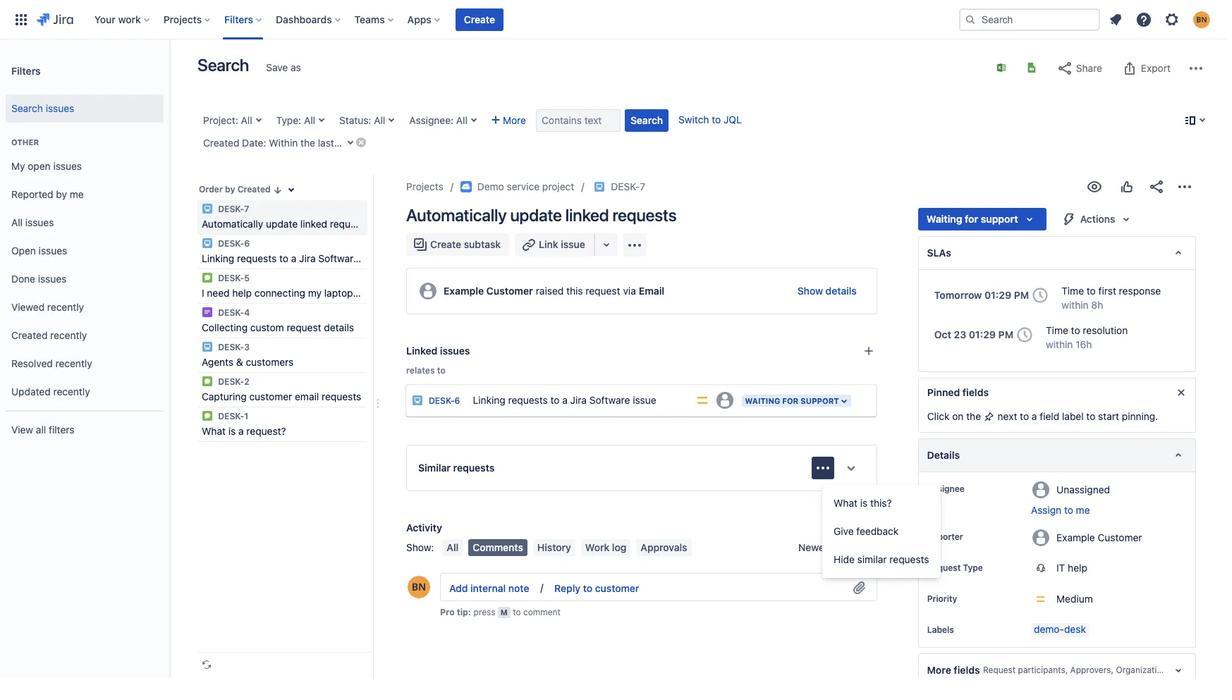 Task type: locate. For each thing, give the bounding box(es) containing it.
issue up level on the top left
[[362, 253, 385, 265]]

1 vertical spatial search
[[11, 102, 43, 114]]

0 horizontal spatial for
[[783, 396, 799, 406]]

pro
[[440, 607, 455, 618]]

service request image down agents
[[202, 376, 213, 387]]

watch options: you are not watching this issue, 0 people watching image
[[1087, 179, 1104, 195]]

4 up collecting
[[244, 308, 250, 318]]

issue left "priority: medium" image
[[633, 394, 657, 406]]

actions button
[[1053, 208, 1144, 231]]

me inside other group
[[70, 188, 84, 200]]

2 down agents & customers
[[244, 377, 250, 387]]

example up it help
[[1057, 532, 1096, 544]]

desk- up need
[[218, 273, 244, 284]]

0 horizontal spatial more
[[503, 114, 526, 126]]

assign to me button
[[1032, 504, 1182, 518]]

more fields element
[[919, 654, 1197, 679]]

recently down resolved recently 'link'
[[53, 386, 90, 398]]

to
[[712, 114, 721, 126], [279, 253, 289, 265], [1087, 285, 1096, 297], [356, 287, 365, 299], [1072, 325, 1081, 337], [437, 365, 446, 376], [551, 394, 560, 406], [1020, 411, 1030, 423], [1087, 411, 1096, 423], [1065, 505, 1074, 517], [583, 582, 593, 594], [513, 607, 521, 618]]

desk- for linking requests to a jira software issue
[[218, 238, 244, 249]]

me inside button
[[1076, 505, 1091, 517]]

issues for open issues
[[39, 245, 67, 257]]

menu bar
[[440, 540, 695, 557]]

0 horizontal spatial desk-6
[[216, 238, 250, 249]]

desk- up &
[[218, 342, 244, 353]]

1 vertical spatial clockicon image
[[1014, 324, 1037, 346]]

1 vertical spatial issue
[[362, 253, 385, 265]]

linking requests to a jira software issue inside linking requests to a jira software issue link
[[473, 394, 657, 406]]

open issues link
[[6, 237, 164, 265]]

1 horizontal spatial 3
[[408, 287, 415, 299]]

email
[[295, 391, 319, 403]]

date:
[[242, 137, 266, 149]]

the left last
[[301, 137, 315, 149]]

support
[[981, 213, 1019, 225], [801, 396, 839, 406]]

request down my
[[287, 322, 321, 334]]

automatically update linked requests down small icon
[[202, 218, 370, 230]]

to inside reply to customer button
[[583, 582, 593, 594]]

0 vertical spatial 3
[[408, 287, 415, 299]]

recently up created recently
[[47, 301, 84, 313]]

oct 23 01:29 pm
[[935, 329, 1014, 341]]

switch to jql link
[[679, 114, 742, 126]]

1 vertical spatial jira
[[570, 394, 587, 406]]

automatically
[[406, 205, 507, 225], [202, 218, 263, 230]]

0 vertical spatial linking requests to a jira software issue
[[202, 253, 385, 265]]

1 vertical spatial waiting
[[745, 396, 781, 406]]

0 vertical spatial details
[[826, 285, 857, 297]]

0 vertical spatial desk-7
[[611, 181, 646, 193]]

search inside button
[[631, 114, 663, 126]]

details right show
[[826, 285, 857, 297]]

type
[[963, 563, 983, 574]]

created left small icon
[[238, 184, 271, 195]]

capturing customer email requests
[[202, 391, 361, 403]]

search down "filters" dropdown button
[[198, 55, 249, 75]]

filters right projects dropdown button
[[224, 13, 253, 25]]

custom
[[250, 322, 284, 334]]

1 horizontal spatial support
[[981, 213, 1019, 225]]

0 horizontal spatial create
[[430, 238, 462, 250]]

all for assignee: all
[[456, 114, 468, 126]]

share link
[[1050, 57, 1110, 80]]

0 horizontal spatial issue
[[362, 253, 385, 265]]

the
[[301, 137, 315, 149], [368, 287, 382, 299], [967, 411, 982, 423]]

by right order
[[225, 184, 235, 195]]

0 vertical spatial pm
[[1014, 289, 1030, 301]]

1 service request image from the top
[[202, 272, 213, 284]]

0 vertical spatial time
[[1062, 285, 1085, 297]]

your profile and settings image
[[1194, 11, 1211, 28]]

within left 8h
[[1062, 299, 1089, 311]]

type: all
[[276, 114, 315, 126]]

within left 16h
[[1046, 339, 1073, 351]]

to inside time to first response within 8h
[[1087, 285, 1096, 297]]

is for a
[[228, 425, 236, 437]]

is down desk-1
[[228, 425, 236, 437]]

details element
[[919, 439, 1197, 473]]

0 vertical spatial 2
[[380, 137, 386, 149]]

actions image
[[1177, 179, 1194, 195]]

0 horizontal spatial example
[[444, 285, 484, 297]]

all right type:
[[304, 114, 315, 126]]

what down service request image
[[202, 425, 226, 437]]

desk- for agents & customers
[[218, 342, 244, 353]]

0 horizontal spatial linking requests to a jira software issue
[[202, 253, 385, 265]]

created inside other group
[[11, 329, 48, 341]]

update down demo service project
[[510, 205, 562, 225]]

desk- left copy link to issue image at right
[[611, 181, 640, 193]]

all
[[241, 114, 252, 126], [304, 114, 315, 126], [374, 114, 385, 126], [456, 114, 468, 126], [11, 216, 23, 228], [447, 542, 459, 554]]

the right on
[[967, 411, 982, 423]]

1 horizontal spatial request
[[586, 285, 621, 297]]

time up within 16h button
[[1046, 325, 1069, 337]]

issues inside group
[[46, 102, 74, 114]]

0 vertical spatial 6
[[244, 238, 250, 249]]

is left this?
[[861, 497, 868, 509]]

me down unassigned
[[1076, 505, 1091, 517]]

0 vertical spatial within
[[1062, 299, 1089, 311]]

1 vertical spatial me
[[1076, 505, 1091, 517]]

linked up my
[[301, 218, 327, 230]]

clockicon image left within 8h button
[[1030, 284, 1052, 307]]

1 vertical spatial example
[[1057, 532, 1096, 544]]

3 right level on the top left
[[408, 287, 415, 299]]

time inside time to resolution within 16h
[[1046, 325, 1069, 337]]

0 vertical spatial support
[[981, 213, 1019, 225]]

more left search issues using keywords text box
[[503, 114, 526, 126]]

0 vertical spatial me
[[70, 188, 84, 200]]

1 vertical spatial desk-6
[[429, 396, 460, 406]]

search issues group
[[6, 90, 164, 127]]

automatically update linked requests up link
[[406, 205, 677, 225]]

0 horizontal spatial customer
[[487, 285, 533, 297]]

copy link to issue image
[[643, 181, 654, 192]]

all up open
[[11, 216, 23, 228]]

projects right work
[[164, 13, 202, 25]]

0 vertical spatial software
[[318, 253, 359, 265]]

1 horizontal spatial me
[[1076, 505, 1091, 517]]

0 vertical spatial projects
[[164, 13, 202, 25]]

projects inside dropdown button
[[164, 13, 202, 25]]

0 vertical spatial 7
[[640, 181, 646, 193]]

2 service request image from the top
[[202, 376, 213, 387]]

waiting for support button
[[919, 208, 1047, 231], [741, 394, 853, 408]]

show details
[[798, 285, 857, 297]]

example
[[444, 285, 484, 297], [1057, 532, 1096, 544]]

desk-3
[[216, 342, 250, 353]]

banner
[[0, 0, 1228, 40]]

filters up "search issues" on the left of page
[[11, 65, 41, 77]]

service request image for i
[[202, 272, 213, 284]]

1 vertical spatial 6
[[455, 396, 460, 406]]

labels pin to top. only you can see pinned fields. image
[[957, 625, 969, 636]]

create inside create button
[[464, 13, 495, 25]]

group
[[823, 485, 941, 579]]

to inside assign to me button
[[1065, 505, 1074, 517]]

1 vertical spatial request
[[287, 322, 321, 334]]

assignee: all
[[409, 114, 468, 126]]

0 horizontal spatial search
[[11, 102, 43, 114]]

first up 8h
[[1099, 285, 1117, 297]]

what for what is this?
[[834, 497, 858, 509]]

time for time to resolution within 16h
[[1046, 325, 1069, 337]]

0 vertical spatial customer
[[249, 391, 292, 403]]

search for search button
[[631, 114, 663, 126]]

update
[[510, 205, 562, 225], [266, 218, 298, 230]]

reply to customer
[[555, 582, 640, 594]]

0 horizontal spatial support
[[801, 396, 839, 406]]

clockicon image
[[1030, 284, 1052, 307], [1014, 324, 1037, 346]]

0 vertical spatial what
[[202, 425, 226, 437]]

0 horizontal spatial filters
[[11, 65, 41, 77]]

all right the assignee:
[[456, 114, 468, 126]]

by inside other group
[[56, 188, 67, 200]]

1 vertical spatial software
[[590, 394, 630, 406]]

desk- inside 'link'
[[611, 181, 640, 193]]

1 horizontal spatial details
[[826, 285, 857, 297]]

0 horizontal spatial 2
[[244, 377, 250, 387]]

created for created recently
[[11, 329, 48, 341]]

all up date:
[[241, 114, 252, 126]]

more inside 'dropdown button'
[[503, 114, 526, 126]]

0 vertical spatial fields
[[963, 387, 989, 399]]

desk-6
[[216, 238, 250, 249], [429, 396, 460, 406]]

settings image
[[1164, 11, 1181, 28]]

all right show:
[[447, 542, 459, 554]]

linking inside linking requests to a jira software issue link
[[473, 394, 506, 406]]

raised
[[536, 285, 564, 297]]

issue type: it help image
[[412, 395, 423, 406]]

it help image down order
[[202, 203, 213, 214]]

create right the apps dropdown button
[[464, 13, 495, 25]]

more down the labels
[[928, 665, 952, 677]]

search left switch
[[631, 114, 663, 126]]

create for create
[[464, 13, 495, 25]]

1 vertical spatial linking
[[473, 394, 506, 406]]

issue right link
[[561, 238, 585, 250]]

linking up the desk-5
[[202, 253, 234, 265]]

linked
[[566, 205, 609, 225], [301, 218, 327, 230]]

0 vertical spatial example
[[444, 285, 484, 297]]

1 horizontal spatial software
[[590, 394, 630, 406]]

medium
[[1057, 593, 1094, 605]]

relates to
[[406, 365, 446, 376]]

recently
[[47, 301, 84, 313], [50, 329, 87, 341], [55, 357, 92, 369], [53, 386, 90, 398]]

open in microsoft excel image
[[996, 62, 1008, 73]]

by right reported at the left top of the page
[[56, 188, 67, 200]]

desk-7 up add app icon
[[611, 181, 646, 193]]

recently inside 'link'
[[55, 357, 92, 369]]

customer down customers
[[249, 391, 292, 403]]

recently down viewed recently link
[[50, 329, 87, 341]]

sidebar navigation image
[[154, 56, 185, 85]]

service request with approvals image
[[202, 307, 213, 318]]

23
[[954, 329, 967, 341]]

customer inside button
[[595, 582, 640, 594]]

what up 'give'
[[834, 497, 858, 509]]

created down project:
[[203, 137, 239, 149]]

status: all
[[339, 114, 385, 126]]

0 vertical spatial issue
[[561, 238, 585, 250]]

created down viewed
[[11, 329, 48, 341]]

details inside button
[[826, 285, 857, 297]]

details
[[826, 285, 857, 297], [324, 322, 354, 334]]

automatically up create subtask button
[[406, 205, 507, 225]]

1 horizontal spatial linking
[[473, 394, 506, 406]]

desk-
[[611, 181, 640, 193], [218, 204, 244, 214], [218, 238, 244, 249], [218, 273, 244, 284], [218, 308, 244, 318], [218, 342, 244, 353], [218, 377, 244, 387], [429, 396, 455, 406], [218, 411, 244, 422]]

1 horizontal spatial issue
[[561, 238, 585, 250]]

0 horizontal spatial waiting for support
[[745, 396, 839, 406]]

1 horizontal spatial create
[[464, 13, 495, 25]]

apps
[[408, 13, 432, 25]]

1 vertical spatial 4
[[244, 308, 250, 318]]

request left via
[[586, 285, 621, 297]]

0 horizontal spatial automatically
[[202, 218, 263, 230]]

1 vertical spatial fields
[[954, 665, 981, 677]]

relates
[[406, 365, 435, 376]]

jira image
[[37, 11, 73, 28], [37, 11, 73, 28]]

1 vertical spatial time
[[1046, 325, 1069, 337]]

0 vertical spatial waiting for support button
[[919, 208, 1047, 231]]

create inside create subtask button
[[430, 238, 462, 250]]

0 vertical spatial jira
[[299, 253, 316, 265]]

waiting right "priority: medium" image
[[745, 396, 781, 406]]

recently for created recently
[[50, 329, 87, 341]]

share image
[[1149, 179, 1166, 195]]

other group
[[6, 123, 164, 411]]

link web pages and more image
[[598, 236, 615, 253]]

fields for more fields
[[954, 665, 981, 677]]

waiting up slas
[[927, 213, 963, 225]]

01:29 right tomorrow
[[985, 289, 1012, 301]]

create left subtask
[[430, 238, 462, 250]]

create subtask button
[[406, 234, 510, 256]]

desk- up the desk-5
[[218, 238, 244, 249]]

all right status:
[[374, 114, 385, 126]]

linked up link web pages and more icon
[[566, 205, 609, 225]]

fields
[[963, 387, 989, 399], [954, 665, 981, 677]]

search inside group
[[11, 102, 43, 114]]

desk- right issue type: it help image
[[429, 396, 455, 406]]

profile image of ben nelson image
[[408, 576, 430, 599]]

0 horizontal spatial waiting for support button
[[741, 394, 853, 408]]

i need help connecting my laptop to the level 3 printer
[[202, 287, 447, 299]]

work
[[586, 542, 610, 554]]

1 horizontal spatial for
[[965, 213, 979, 225]]

service request image up i at top left
[[202, 272, 213, 284]]

it help image up i at top left
[[202, 238, 213, 249]]

recently down created recently link
[[55, 357, 92, 369]]

create
[[464, 13, 495, 25], [430, 238, 462, 250]]

all inside other group
[[11, 216, 23, 228]]

0 horizontal spatial jira
[[299, 253, 316, 265]]

pro tip: press m to comment
[[440, 607, 561, 618]]

1 horizontal spatial waiting
[[927, 213, 963, 225]]

all for type: all
[[304, 114, 315, 126]]

6 up "5"
[[244, 238, 250, 249]]

automatically down order by created at the top of the page
[[202, 218, 263, 230]]

service request image
[[202, 272, 213, 284], [202, 376, 213, 387]]

save as button
[[259, 56, 308, 79]]

1 horizontal spatial more
[[928, 665, 952, 677]]

7 down order by created link
[[244, 204, 249, 214]]

issue inside button
[[561, 238, 585, 250]]

customer left raised
[[487, 285, 533, 297]]

1 horizontal spatial waiting for support button
[[919, 208, 1047, 231]]

activity
[[406, 522, 442, 534]]

0 horizontal spatial 3
[[244, 342, 250, 353]]

me for reported by me
[[70, 188, 84, 200]]

details down the laptop
[[324, 322, 354, 334]]

reply
[[555, 582, 581, 594]]

it help image
[[594, 181, 606, 193], [202, 203, 213, 214], [202, 238, 213, 249], [202, 341, 213, 353]]

updated
[[11, 386, 51, 398]]

01:29 right 23 on the right
[[969, 329, 996, 341]]

by for order
[[225, 184, 235, 195]]

1 vertical spatial filters
[[11, 65, 41, 77]]

desk- for automatically update linked requests
[[218, 204, 244, 214]]

by
[[225, 184, 235, 195], [56, 188, 67, 200]]

customer down assign to me button on the bottom right of page
[[1098, 532, 1143, 544]]

2 vertical spatial created
[[11, 329, 48, 341]]

primary element
[[8, 0, 960, 39]]

1 vertical spatial first
[[836, 542, 855, 554]]

4 right last
[[337, 137, 343, 149]]

0 vertical spatial desk-6
[[216, 238, 250, 249]]

filters inside "filters" dropdown button
[[224, 13, 253, 25]]

agents
[[202, 356, 234, 368]]

1 horizontal spatial projects
[[406, 181, 444, 193]]

oct
[[935, 329, 952, 341]]

linking right desk-6 link
[[473, 394, 506, 406]]

me down my open issues link
[[70, 188, 84, 200]]

on
[[953, 411, 964, 423]]

1 horizontal spatial what
[[834, 497, 858, 509]]

time for time to first response within 8h
[[1062, 285, 1085, 297]]

filters button
[[220, 8, 267, 31]]

me for assign to me
[[1076, 505, 1091, 517]]

desk-7 down order by created at the top of the page
[[216, 204, 249, 214]]

clockicon image left within 16h button
[[1014, 324, 1037, 346]]

6 right issue type: it help image
[[455, 396, 460, 406]]

first down 'give'
[[836, 542, 855, 554]]

desk- up collecting
[[218, 308, 244, 318]]

2 vertical spatial search
[[631, 114, 663, 126]]

start
[[1099, 411, 1120, 423]]

1 horizontal spatial desk-7
[[611, 181, 646, 193]]

projects left demo service project icon at the top of the page
[[406, 181, 444, 193]]

what is this?
[[834, 497, 892, 509]]

2 vertical spatial the
[[967, 411, 982, 423]]

hide
[[834, 554, 855, 566]]

a
[[291, 253, 297, 265], [562, 394, 568, 406], [1032, 411, 1038, 423], [239, 425, 244, 437]]

example down create subtask button
[[444, 285, 484, 297]]

1 vertical spatial customer
[[1098, 532, 1143, 544]]

2 left 'days'
[[380, 137, 386, 149]]

project: all
[[203, 114, 252, 126]]

dashboards button
[[272, 8, 346, 31]]

clockicon image for oct 23 01:29 pm
[[1014, 324, 1037, 346]]

reporter
[[928, 532, 964, 543]]

update down small icon
[[266, 218, 298, 230]]

0 vertical spatial customer
[[487, 285, 533, 297]]

help down "5"
[[232, 287, 252, 299]]

1 horizontal spatial example
[[1057, 532, 1096, 544]]

create for create subtask
[[430, 238, 462, 250]]

0 horizontal spatial is
[[228, 425, 236, 437]]

7 up add app icon
[[640, 181, 646, 193]]

customer
[[487, 285, 533, 297], [1098, 532, 1143, 544]]

show image
[[840, 457, 863, 480]]

linked issues
[[406, 345, 470, 357]]

it help image up agents
[[202, 341, 213, 353]]

search up other on the left top
[[11, 102, 43, 114]]

recently for updated recently
[[53, 386, 90, 398]]

0 vertical spatial the
[[301, 137, 315, 149]]

issues for done issues
[[38, 273, 67, 285]]

search
[[198, 55, 249, 75], [11, 102, 43, 114], [631, 114, 663, 126]]

it help
[[1057, 562, 1088, 574]]

appswitcher icon image
[[13, 11, 30, 28]]

customer down log
[[595, 582, 640, 594]]

menu bar containing all
[[440, 540, 695, 557]]

7
[[640, 181, 646, 193], [244, 204, 249, 214]]

projects link
[[406, 179, 444, 195]]

issues for all issues
[[25, 216, 54, 228]]

0 vertical spatial create
[[464, 13, 495, 25]]

it help image for automatically update linked requests
[[202, 203, 213, 214]]

time up within 8h button
[[1062, 285, 1085, 297]]

more for more
[[503, 114, 526, 126]]

0 horizontal spatial me
[[70, 188, 84, 200]]

0 vertical spatial clockicon image
[[1030, 284, 1052, 307]]

is
[[228, 425, 236, 437], [861, 497, 868, 509]]

demo service project image
[[461, 181, 472, 193]]

it help image for agents & customers
[[202, 341, 213, 353]]

6
[[244, 238, 250, 249], [455, 396, 460, 406]]

desk-6 right issue type: it help image
[[429, 396, 460, 406]]

fields down labels pin to top. only you can see pinned fields. icon
[[954, 665, 981, 677]]

Search field
[[960, 8, 1101, 31]]

filters
[[224, 13, 253, 25], [11, 65, 41, 77]]

done issues
[[11, 273, 67, 285]]

all inside button
[[447, 542, 459, 554]]

0 horizontal spatial the
[[301, 137, 315, 149]]

1 vertical spatial the
[[368, 287, 382, 299]]

help right it
[[1068, 562, 1088, 574]]

8h
[[1092, 299, 1104, 311]]

projects for projects dropdown button
[[164, 13, 202, 25]]

issue
[[561, 238, 585, 250], [362, 253, 385, 265], [633, 394, 657, 406]]

desk- down order by created at the top of the page
[[218, 204, 244, 214]]

/
[[538, 582, 546, 594]]

first inside button
[[836, 542, 855, 554]]

time inside time to first response within 8h
[[1062, 285, 1085, 297]]

16h
[[1076, 339, 1093, 351]]

fields up on
[[963, 387, 989, 399]]

created date: within the last 4 weeks, 2 days
[[203, 137, 410, 149]]

history
[[538, 542, 571, 554]]

demo-desk link
[[1032, 624, 1089, 638]]

recently for viewed recently
[[47, 301, 84, 313]]

within inside time to resolution within 16h
[[1046, 339, 1073, 351]]

desk- up "capturing"
[[218, 377, 244, 387]]

it help image left desk-7 'link'
[[594, 181, 606, 193]]

it
[[1057, 562, 1066, 574]]

requests
[[613, 205, 677, 225], [330, 218, 370, 230], [237, 253, 277, 265], [322, 391, 361, 403], [508, 394, 548, 406], [453, 462, 495, 474], [890, 554, 930, 566]]

desk-6 up the desk-5
[[216, 238, 250, 249]]



Task type: vqa. For each thing, say whether or not it's contained in the screenshot.


Task type: describe. For each thing, give the bounding box(es) containing it.
collecting custom request details
[[202, 322, 354, 334]]

add attachment image
[[851, 580, 868, 597]]

desk- for capturing customer email requests
[[218, 377, 244, 387]]

view all filters link
[[6, 416, 164, 445]]

1 horizontal spatial linked
[[566, 205, 609, 225]]

work log
[[586, 542, 627, 554]]

customer for example customer raised this request via email
[[487, 285, 533, 297]]

all for project: all
[[241, 114, 252, 126]]

newest first image
[[858, 543, 869, 554]]

service request image for capturing
[[202, 376, 213, 387]]

approvals button
[[637, 540, 692, 557]]

export button
[[1115, 57, 1178, 80]]

0 horizontal spatial help
[[232, 287, 252, 299]]

customer for example customer
[[1098, 532, 1143, 544]]

labels
[[928, 625, 954, 636]]

what for what is a request?
[[202, 425, 226, 437]]

search button
[[625, 109, 669, 132]]

projects for projects link on the top left of page
[[406, 181, 444, 193]]

recently for resolved recently
[[55, 357, 92, 369]]

unassigned
[[1057, 484, 1111, 496]]

fields for pinned fields
[[963, 387, 989, 399]]

projects button
[[159, 8, 216, 31]]

1 horizontal spatial desk-6
[[429, 396, 460, 406]]

0 vertical spatial search
[[198, 55, 249, 75]]

open
[[28, 160, 51, 172]]

open issues
[[11, 245, 67, 257]]

small image
[[272, 185, 283, 196]]

is for this?
[[861, 497, 868, 509]]

Search issues using keywords text field
[[536, 109, 621, 132]]

capturing
[[202, 391, 247, 403]]

1 horizontal spatial automatically update linked requests
[[406, 205, 677, 225]]

this?
[[871, 497, 892, 509]]

1 vertical spatial waiting for support
[[745, 396, 839, 406]]

0 vertical spatial request
[[586, 285, 621, 297]]

what is this? link
[[823, 490, 941, 518]]

hide similar requests
[[834, 554, 930, 566]]

0 horizontal spatial linked
[[301, 218, 327, 230]]

0 vertical spatial 01:29
[[985, 289, 1012, 301]]

pinned
[[928, 387, 960, 399]]

desk-4
[[216, 308, 250, 318]]

1 horizontal spatial help
[[1068, 562, 1088, 574]]

field
[[1040, 411, 1060, 423]]

help image
[[1136, 11, 1153, 28]]

need
[[207, 287, 230, 299]]

1 horizontal spatial jira
[[570, 394, 587, 406]]

more for more fields
[[928, 665, 952, 677]]

issues for search issues
[[46, 102, 74, 114]]

it help image for linking requests to a jira software issue
[[202, 238, 213, 249]]

viewed recently
[[11, 301, 84, 313]]

all for status: all
[[374, 114, 385, 126]]

search image
[[965, 14, 977, 25]]

0 horizontal spatial automatically update linked requests
[[202, 218, 370, 230]]

details
[[928, 449, 961, 461]]

desk-5
[[216, 273, 250, 284]]

approvals
[[641, 542, 688, 554]]

project:
[[203, 114, 238, 126]]

1 vertical spatial details
[[324, 322, 354, 334]]

type:
[[276, 114, 301, 126]]

dashboards
[[276, 13, 332, 25]]

i
[[202, 287, 204, 299]]

1 vertical spatial desk-7
[[216, 204, 249, 214]]

service request image
[[202, 411, 213, 422]]

label
[[1063, 411, 1084, 423]]

viewed recently link
[[6, 294, 164, 322]]

click
[[928, 411, 950, 423]]

0 horizontal spatial customer
[[249, 391, 292, 403]]

search issues
[[11, 102, 74, 114]]

via
[[623, 285, 636, 297]]

reporter pin to top. only you can see pinned fields. image
[[966, 532, 978, 543]]

1 vertical spatial pm
[[999, 329, 1014, 341]]

0 horizontal spatial update
[[266, 218, 298, 230]]

vote options: no one has voted for this issue yet. image
[[1119, 179, 1136, 195]]

banner containing your work
[[0, 0, 1228, 40]]

0 vertical spatial waiting
[[927, 213, 963, 225]]

resolved recently
[[11, 357, 92, 369]]

1 horizontal spatial the
[[368, 287, 382, 299]]

printer
[[417, 287, 447, 299]]

desk-2
[[216, 377, 250, 387]]

other
[[11, 138, 39, 147]]

by for reported
[[56, 188, 67, 200]]

add app image
[[626, 237, 643, 254]]

link an issue image
[[863, 346, 875, 357]]

newest first
[[799, 542, 855, 554]]

order
[[199, 184, 223, 195]]

to inside linking requests to a jira software issue link
[[551, 394, 560, 406]]

issues for linked issues
[[440, 345, 470, 357]]

laptop
[[324, 287, 353, 299]]

show details button
[[789, 280, 866, 303]]

response
[[1120, 285, 1162, 297]]

remove criteria image
[[356, 137, 367, 148]]

2 horizontal spatial the
[[967, 411, 982, 423]]

1 vertical spatial 2
[[244, 377, 250, 387]]

more button
[[486, 109, 532, 132]]

time to resolution within 16h
[[1046, 325, 1128, 351]]

all issues link
[[6, 209, 164, 237]]

save
[[266, 61, 288, 73]]

link issue button
[[515, 234, 595, 256]]

example for example customer raised this request via email
[[444, 285, 484, 297]]

next
[[998, 411, 1018, 423]]

as
[[291, 61, 301, 73]]

add
[[449, 582, 468, 594]]

comments
[[473, 542, 523, 554]]

1
[[244, 411, 249, 422]]

slas element
[[919, 236, 1197, 270]]

to inside time to resolution within 16h
[[1072, 325, 1081, 337]]

m
[[501, 608, 508, 617]]

next to a field label to start pinning.
[[995, 411, 1159, 423]]

&
[[236, 356, 243, 368]]

desk- for collecting custom request details
[[218, 308, 244, 318]]

your work
[[94, 13, 141, 25]]

add internal note
[[449, 582, 530, 594]]

1 vertical spatial 7
[[244, 204, 249, 214]]

desk-7 link
[[611, 179, 646, 195]]

1 horizontal spatial 2
[[380, 137, 386, 149]]

subtask
[[464, 238, 501, 250]]

pinned fields
[[928, 387, 989, 399]]

1 vertical spatial 01:29
[[969, 329, 996, 341]]

linked
[[406, 345, 438, 357]]

search for search issues
[[11, 102, 43, 114]]

my open issues
[[11, 160, 82, 172]]

desk
[[1065, 624, 1087, 636]]

7 inside 'link'
[[640, 181, 646, 193]]

0 vertical spatial linking
[[202, 253, 234, 265]]

show:
[[406, 542, 434, 554]]

first inside time to first response within 8h
[[1099, 285, 1117, 297]]

similar requests
[[418, 462, 495, 474]]

1 vertical spatial created
[[238, 184, 271, 195]]

1 vertical spatial waiting for support button
[[741, 394, 853, 408]]

your
[[94, 13, 116, 25]]

desk- for i need help connecting my laptop to the level 3 printer
[[218, 273, 244, 284]]

0 horizontal spatial request
[[287, 322, 321, 334]]

press
[[474, 607, 496, 618]]

desk-6 link
[[429, 396, 460, 406]]

comment
[[524, 607, 561, 618]]

link issue
[[539, 238, 585, 250]]

priority: medium image
[[696, 394, 710, 408]]

within inside time to first response within 8h
[[1062, 299, 1089, 311]]

open in google sheets image
[[1027, 62, 1038, 73]]

clockicon image for tomorrow 01:29 pm
[[1030, 284, 1052, 307]]

view
[[11, 424, 33, 436]]

0 vertical spatial 4
[[337, 137, 343, 149]]

created for created date: within the last 4 weeks, 2 days
[[203, 137, 239, 149]]

group containing what is this?
[[823, 485, 941, 579]]

2 vertical spatial issue
[[633, 394, 657, 406]]

create button
[[456, 8, 504, 31]]

done
[[11, 273, 35, 285]]

desk- for what is a request?
[[218, 411, 244, 422]]

internal
[[471, 582, 506, 594]]

example for example customer
[[1057, 532, 1096, 544]]

demo-
[[1034, 624, 1065, 636]]

5
[[244, 273, 250, 284]]

slas
[[928, 247, 952, 259]]

1 horizontal spatial update
[[510, 205, 562, 225]]

jql
[[724, 114, 742, 126]]

all button
[[443, 540, 463, 557]]

order by created link
[[198, 181, 285, 198]]

note
[[509, 582, 530, 594]]

0 horizontal spatial 6
[[244, 238, 250, 249]]

1 horizontal spatial automatically
[[406, 205, 507, 225]]

notifications image
[[1108, 11, 1125, 28]]

work
[[118, 13, 141, 25]]

newest first button
[[790, 540, 878, 557]]

hide message image
[[1173, 385, 1190, 402]]

0 horizontal spatial waiting
[[745, 396, 781, 406]]

1 horizontal spatial waiting for support
[[927, 213, 1019, 225]]



